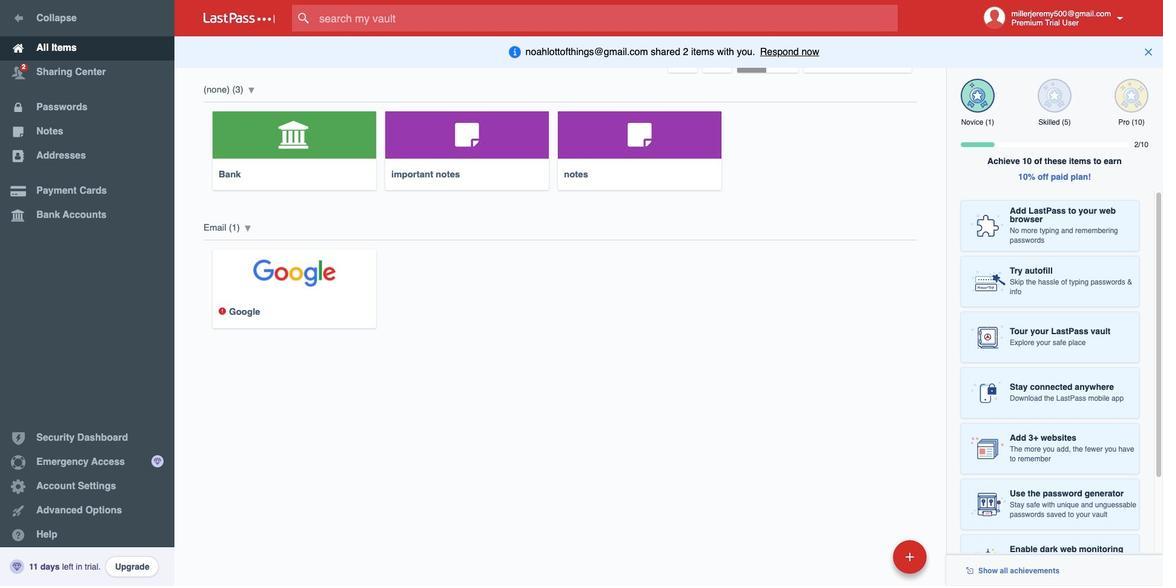 Task type: vqa. For each thing, say whether or not it's contained in the screenshot.
New item Icon
no



Task type: locate. For each thing, give the bounding box(es) containing it.
new item navigation
[[810, 537, 935, 587]]

search my vault text field
[[292, 5, 922, 32]]

main navigation navigation
[[0, 0, 175, 587]]



Task type: describe. For each thing, give the bounding box(es) containing it.
vault options navigation
[[175, 36, 947, 73]]

Search search field
[[292, 5, 922, 32]]

new item element
[[810, 540, 932, 575]]

lastpass image
[[204, 13, 275, 24]]



